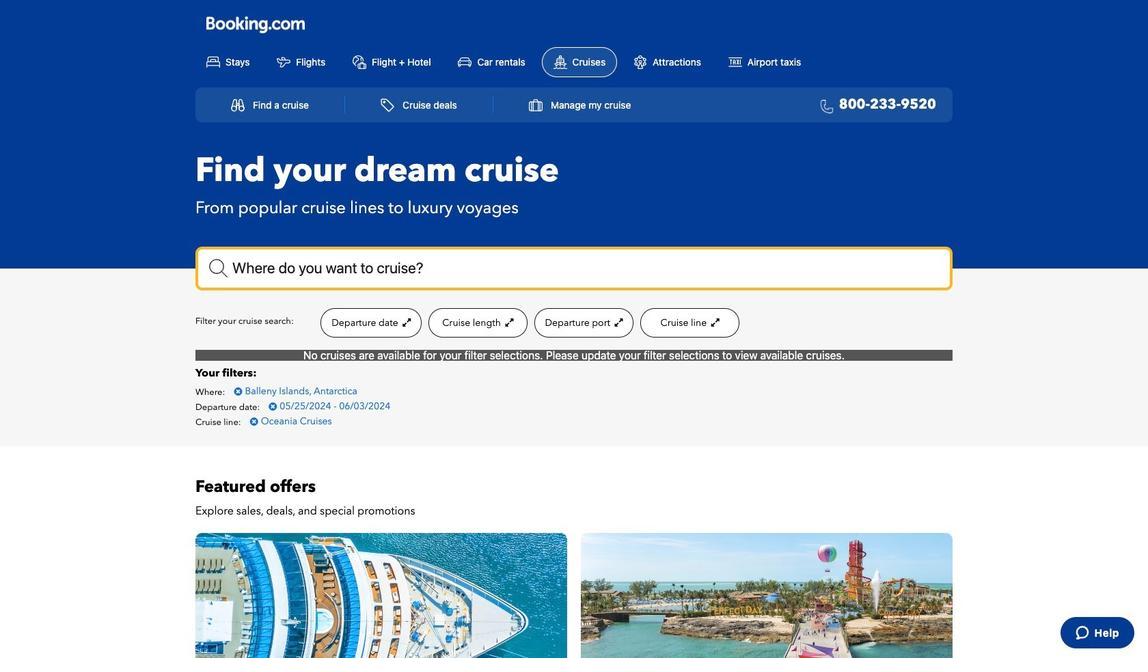 Task type: locate. For each thing, give the bounding box(es) containing it.
cruise sale image
[[196, 534, 568, 659]]

balleny islands, antarctica  has been selected for your cruise search filter. remove balleny islands, antarctica  from your cruise search filter. image
[[234, 387, 242, 397]]

open the cruiseline cruise search filter menu image
[[710, 318, 720, 327]]

None field
[[196, 247, 953, 290]]

booking.com home image
[[207, 16, 305, 34]]

oceania cruises has been selected for your cruise search filter. remove oceania cruises from your cruise search filter. image
[[250, 417, 258, 427]]

cheap cruises image
[[581, 534, 953, 659]]



Task type: vqa. For each thing, say whether or not it's contained in the screenshot.
group to the top
no



Task type: describe. For each thing, give the bounding box(es) containing it.
05/25/2024 - 06/03/2024 has been selected for your cruise search filter. remove 05/25/2024 - 06/03/2024 from your cruise search filter. image
[[269, 402, 277, 412]]

open the departure date cruise search filter menu image
[[401, 318, 411, 327]]

open the trip length cruise search filter menu image
[[504, 318, 514, 327]]

open the departure port cruise search filter menu image
[[613, 318, 623, 327]]

travel menu navigation
[[196, 87, 953, 122]]

Where do you want to cruise? text field
[[196, 247, 953, 290]]



